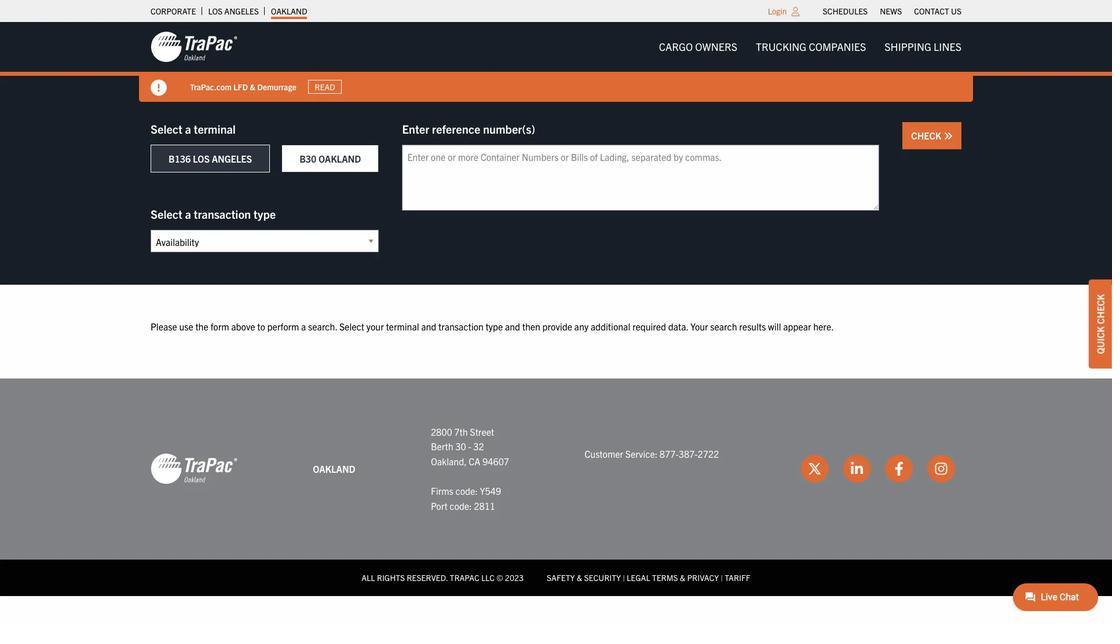 Task type: locate. For each thing, give the bounding box(es) containing it.
select up b136
[[151, 122, 183, 136]]

code:
[[456, 486, 478, 497], [450, 501, 472, 512]]

2811
[[474, 501, 496, 512]]

a down b136
[[185, 207, 191, 221]]

form
[[211, 321, 229, 333]]

select left your
[[340, 321, 365, 333]]

menu bar
[[817, 3, 968, 19], [650, 35, 971, 59]]

| left legal
[[623, 573, 625, 584]]

0 horizontal spatial terminal
[[194, 122, 236, 136]]

and
[[421, 321, 437, 333], [505, 321, 520, 333]]

1 vertical spatial transaction
[[439, 321, 484, 333]]

lines
[[934, 40, 962, 53]]

terminal
[[194, 122, 236, 136], [386, 321, 419, 333]]

1 vertical spatial terminal
[[386, 321, 419, 333]]

1 | from the left
[[623, 573, 625, 584]]

2 oakland image from the top
[[151, 453, 238, 486]]

los right b136
[[193, 153, 210, 165]]

safety
[[547, 573, 575, 584]]

y549
[[480, 486, 501, 497]]

check
[[912, 130, 944, 141], [1095, 295, 1107, 325]]

2 vertical spatial a
[[301, 321, 306, 333]]

©
[[497, 573, 503, 584]]

1 vertical spatial oakland
[[319, 153, 361, 165]]

los angeles
[[208, 6, 259, 16]]

1 horizontal spatial solid image
[[944, 132, 953, 141]]

0 vertical spatial solid image
[[151, 80, 167, 96]]

94607
[[483, 456, 509, 468]]

0 vertical spatial code:
[[456, 486, 478, 497]]

trucking companies link
[[747, 35, 876, 59]]

banner
[[0, 22, 1113, 102]]

perform
[[267, 321, 299, 333]]

0 horizontal spatial |
[[623, 573, 625, 584]]

contact
[[915, 6, 950, 16]]

select
[[151, 122, 183, 136], [151, 207, 183, 221], [340, 321, 365, 333]]

1 horizontal spatial |
[[721, 573, 723, 584]]

oakland image
[[151, 31, 238, 63], [151, 453, 238, 486]]

7th
[[455, 426, 468, 438]]

trucking companies
[[756, 40, 867, 53]]

a
[[185, 122, 191, 136], [185, 207, 191, 221], [301, 321, 306, 333]]

quick
[[1095, 327, 1107, 355]]

legal terms & privacy link
[[627, 573, 719, 584]]

los
[[208, 6, 223, 16], [193, 153, 210, 165]]

will
[[769, 321, 782, 333]]

terminal right your
[[386, 321, 419, 333]]

code: up 2811
[[456, 486, 478, 497]]

1 vertical spatial code:
[[450, 501, 472, 512]]

Enter reference number(s) text field
[[402, 145, 880, 211]]

1 vertical spatial type
[[486, 321, 503, 333]]

required
[[633, 321, 667, 333]]

trapac.com
[[190, 81, 232, 92]]

select a transaction type
[[151, 207, 276, 221]]

2 vertical spatial oakland
[[313, 463, 356, 475]]

footer containing 2800 7th street
[[0, 379, 1113, 597]]

oakland inside footer
[[313, 463, 356, 475]]

& right safety
[[577, 573, 583, 584]]

menu bar up shipping
[[817, 3, 968, 19]]

contact us
[[915, 6, 962, 16]]

login
[[768, 6, 787, 16]]

1 and from the left
[[421, 321, 437, 333]]

0 vertical spatial type
[[254, 207, 276, 221]]

please
[[151, 321, 177, 333]]

to
[[257, 321, 265, 333]]

angeles down select a terminal
[[212, 153, 252, 165]]

shipping lines link
[[876, 35, 971, 59]]

menu bar down light image
[[650, 35, 971, 59]]

0 horizontal spatial &
[[250, 81, 256, 92]]

then
[[523, 321, 541, 333]]

any
[[575, 321, 589, 333]]

0 vertical spatial oakland image
[[151, 31, 238, 63]]

firms
[[431, 486, 454, 497]]

| left the tariff
[[721, 573, 723, 584]]

0 vertical spatial transaction
[[194, 207, 251, 221]]

& right terms
[[680, 573, 686, 584]]

oakland image inside footer
[[151, 453, 238, 486]]

30
[[456, 441, 466, 453]]

code: right port
[[450, 501, 472, 512]]

|
[[623, 573, 625, 584], [721, 573, 723, 584]]

0 vertical spatial select
[[151, 122, 183, 136]]

1 vertical spatial solid image
[[944, 132, 953, 141]]

0 horizontal spatial and
[[421, 321, 437, 333]]

b136
[[169, 153, 191, 165]]

0 horizontal spatial check
[[912, 130, 944, 141]]

0 vertical spatial angeles
[[225, 6, 259, 16]]

schedules
[[823, 6, 868, 16]]

&
[[250, 81, 256, 92], [577, 573, 583, 584], [680, 573, 686, 584]]

your
[[691, 321, 709, 333]]

terminal up b136 los angeles on the top of the page
[[194, 122, 236, 136]]

cargo
[[659, 40, 693, 53]]

1 oakland image from the top
[[151, 31, 238, 63]]

corporate link
[[151, 3, 196, 19]]

oakland
[[271, 6, 307, 16], [319, 153, 361, 165], [313, 463, 356, 475]]

results
[[740, 321, 766, 333]]

1 vertical spatial select
[[151, 207, 183, 221]]

berth
[[431, 441, 454, 453]]

1 horizontal spatial and
[[505, 321, 520, 333]]

1 horizontal spatial check
[[1095, 295, 1107, 325]]

safety & security link
[[547, 573, 621, 584]]

2 vertical spatial select
[[340, 321, 365, 333]]

0 vertical spatial los
[[208, 6, 223, 16]]

0 horizontal spatial solid image
[[151, 80, 167, 96]]

solid image inside check button
[[944, 132, 953, 141]]

los right corporate link on the left
[[208, 6, 223, 16]]

privacy
[[688, 573, 719, 584]]

1 vertical spatial oakland image
[[151, 453, 238, 486]]

select down b136
[[151, 207, 183, 221]]

and left then
[[505, 321, 520, 333]]

login link
[[768, 6, 787, 16]]

1 vertical spatial menu bar
[[650, 35, 971, 59]]

street
[[470, 426, 494, 438]]

0 vertical spatial menu bar
[[817, 3, 968, 19]]

0 vertical spatial oakland
[[271, 6, 307, 16]]

type
[[254, 207, 276, 221], [486, 321, 503, 333]]

solid image
[[151, 80, 167, 96], [944, 132, 953, 141]]

oakland link
[[271, 3, 307, 19]]

firms code:  y549 port code:  2811
[[431, 486, 501, 512]]

llc
[[482, 573, 495, 584]]

a left search.
[[301, 321, 306, 333]]

your
[[367, 321, 384, 333]]

2800
[[431, 426, 452, 438]]

select for select a transaction type
[[151, 207, 183, 221]]

footer
[[0, 379, 1113, 597]]

a up b136
[[185, 122, 191, 136]]

0 horizontal spatial transaction
[[194, 207, 251, 221]]

banner containing cargo owners
[[0, 22, 1113, 102]]

please use the form above to perform a search. select your terminal and transaction type and then provide any additional required data. your search results will appear here.
[[151, 321, 834, 333]]

0 vertical spatial check
[[912, 130, 944, 141]]

trapac
[[450, 573, 480, 584]]

oakland image inside banner
[[151, 31, 238, 63]]

oakland image for footer containing 2800 7th street
[[151, 453, 238, 486]]

b30 oakland
[[300, 153, 361, 165]]

1 vertical spatial los
[[193, 153, 210, 165]]

and right your
[[421, 321, 437, 333]]

1 horizontal spatial type
[[486, 321, 503, 333]]

read
[[315, 82, 335, 92]]

oakland image for banner containing cargo owners
[[151, 31, 238, 63]]

1 horizontal spatial terminal
[[386, 321, 419, 333]]

demurrage
[[257, 81, 297, 92]]

1 vertical spatial a
[[185, 207, 191, 221]]

additional
[[591, 321, 631, 333]]

& right lfd
[[250, 81, 256, 92]]

0 vertical spatial a
[[185, 122, 191, 136]]

angeles left the oakland link
[[225, 6, 259, 16]]

1 horizontal spatial transaction
[[439, 321, 484, 333]]

1 vertical spatial check
[[1095, 295, 1107, 325]]

select a terminal
[[151, 122, 236, 136]]

angeles
[[225, 6, 259, 16], [212, 153, 252, 165]]



Task type: describe. For each thing, give the bounding box(es) containing it.
customer
[[585, 449, 624, 460]]

1 vertical spatial angeles
[[212, 153, 252, 165]]

trucking
[[756, 40, 807, 53]]

news link
[[880, 3, 903, 19]]

enter
[[402, 122, 430, 136]]

a for terminal
[[185, 122, 191, 136]]

search.
[[308, 321, 337, 333]]

owners
[[696, 40, 738, 53]]

lfd
[[234, 81, 248, 92]]

shipping lines
[[885, 40, 962, 53]]

port
[[431, 501, 448, 512]]

cargo owners link
[[650, 35, 747, 59]]

service:
[[626, 449, 658, 460]]

us
[[952, 6, 962, 16]]

contact us link
[[915, 3, 962, 19]]

32
[[474, 441, 484, 453]]

check inside button
[[912, 130, 944, 141]]

news
[[880, 6, 903, 16]]

companies
[[809, 40, 867, 53]]

enter reference number(s)
[[402, 122, 536, 136]]

menu bar containing cargo owners
[[650, 35, 971, 59]]

data.
[[669, 321, 689, 333]]

2 and from the left
[[505, 321, 520, 333]]

legal
[[627, 573, 651, 584]]

read link
[[308, 80, 342, 94]]

menu bar containing schedules
[[817, 3, 968, 19]]

all
[[362, 573, 375, 584]]

trapac.com lfd & demurrage
[[190, 81, 297, 92]]

los angeles link
[[208, 3, 259, 19]]

solid image inside banner
[[151, 80, 167, 96]]

b136 los angeles
[[169, 153, 252, 165]]

appear
[[784, 321, 812, 333]]

2800 7th street berth 30 - 32 oakland, ca 94607
[[431, 426, 509, 468]]

all rights reserved. trapac llc © 2023
[[362, 573, 524, 584]]

customer service: 877-387-2722
[[585, 449, 719, 460]]

quick check link
[[1090, 280, 1113, 369]]

0 vertical spatial terminal
[[194, 122, 236, 136]]

2023
[[505, 573, 524, 584]]

quick check
[[1095, 295, 1107, 355]]

check button
[[903, 122, 962, 150]]

reserved.
[[407, 573, 448, 584]]

shipping
[[885, 40, 932, 53]]

schedules link
[[823, 3, 868, 19]]

here.
[[814, 321, 834, 333]]

cargo owners
[[659, 40, 738, 53]]

light image
[[792, 7, 800, 16]]

-
[[468, 441, 472, 453]]

ca
[[469, 456, 481, 468]]

security
[[584, 573, 621, 584]]

safety & security | legal terms & privacy | tariff
[[547, 573, 751, 584]]

search
[[711, 321, 738, 333]]

1 horizontal spatial &
[[577, 573, 583, 584]]

reference
[[432, 122, 481, 136]]

provide
[[543, 321, 573, 333]]

oakland,
[[431, 456, 467, 468]]

387-
[[679, 449, 698, 460]]

a for transaction
[[185, 207, 191, 221]]

0 horizontal spatial type
[[254, 207, 276, 221]]

rights
[[377, 573, 405, 584]]

877-
[[660, 449, 679, 460]]

tariff
[[725, 573, 751, 584]]

above
[[231, 321, 255, 333]]

2 horizontal spatial &
[[680, 573, 686, 584]]

tariff link
[[725, 573, 751, 584]]

number(s)
[[483, 122, 536, 136]]

terms
[[652, 573, 678, 584]]

b30
[[300, 153, 317, 165]]

the
[[196, 321, 209, 333]]

corporate
[[151, 6, 196, 16]]

select for select a terminal
[[151, 122, 183, 136]]

2722
[[698, 449, 719, 460]]

2 | from the left
[[721, 573, 723, 584]]

use
[[179, 321, 193, 333]]



Task type: vqa. For each thing, say whether or not it's contained in the screenshot.
topmost code:
yes



